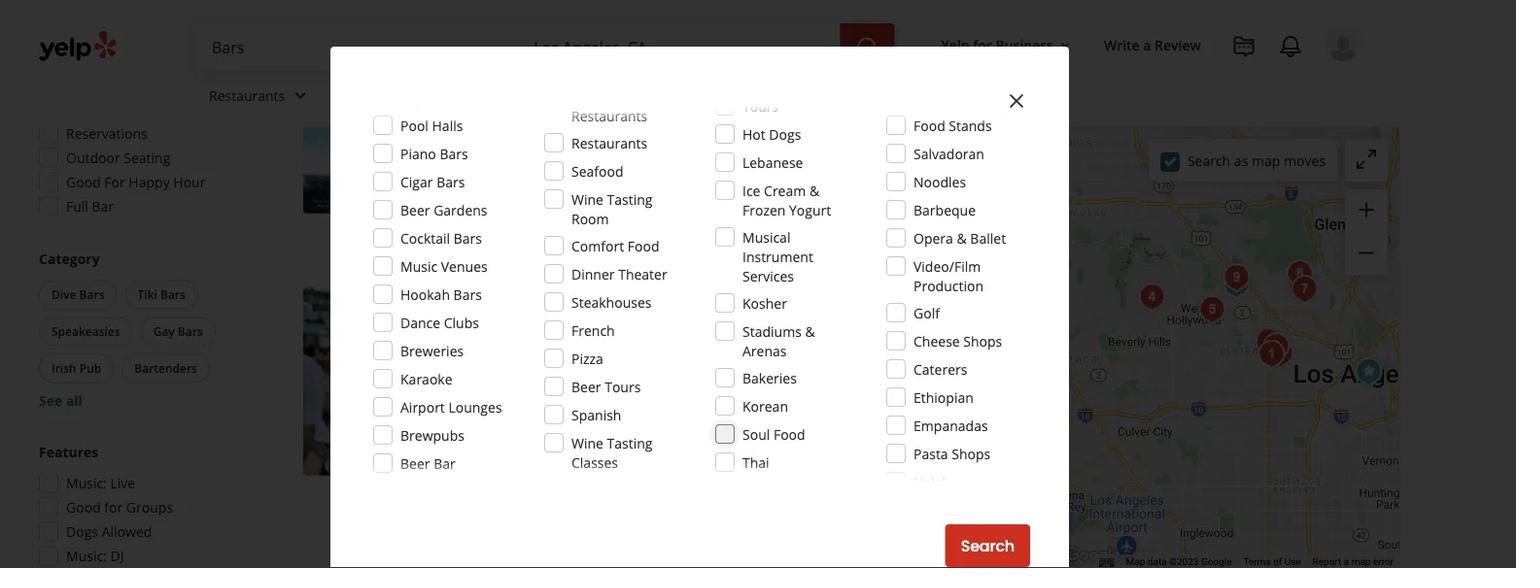Task type: vqa. For each thing, say whether or not it's contained in the screenshot.
right 16 info v2 icon
no



Task type: locate. For each thing, give the bounding box(es) containing it.
salvadoran
[[914, 144, 985, 163]]

1 horizontal spatial the
[[943, 437, 964, 455]]

kosher
[[743, 294, 787, 313]]

applebee's grill + bar image
[[303, 25, 492, 214]]

is left "cute"
[[605, 456, 615, 475]]

tasting for room
[[607, 190, 653, 209]]

1 vertical spatial for
[[104, 499, 123, 517]]

search for search as map moves
[[1188, 151, 1231, 170]]

cocktail bars inside button
[[520, 350, 596, 367]]

1 vertical spatial good
[[66, 499, 101, 517]]

0 horizontal spatial is
[[605, 456, 615, 475]]

0 vertical spatial previous image
[[311, 108, 334, 131]]

wine up room
[[572, 190, 604, 209]]

or down vibe
[[967, 456, 981, 475]]

& for opera & ballet
[[957, 229, 967, 247]]

shops for pasta shops
[[952, 445, 991, 463]]

wine up classes
[[572, 434, 604, 453]]

theater
[[618, 265, 668, 283]]

food
[[914, 116, 946, 135], [628, 237, 660, 255], [774, 425, 806, 444]]

services up pool
[[386, 86, 437, 105]]

info icon image
[[751, 407, 767, 423], [751, 407, 767, 423]]

cocktail bars down beer gardens
[[401, 229, 482, 247]]

previous image for applebee's grill + bar image
[[311, 108, 334, 131]]

bar down brewpubs
[[434, 455, 456, 473]]

0 horizontal spatial a
[[806, 456, 814, 475]]

0 horizontal spatial bar
[[92, 197, 114, 216]]

1 horizontal spatial is
[[644, 476, 654, 494]]

0 vertical spatial the
[[943, 437, 964, 455]]

stands
[[949, 116, 992, 135]]

tasting down the favorite
[[607, 190, 653, 209]]

search dialog
[[0, 0, 1517, 569]]

arenas
[[743, 342, 787, 360]]

dogs up lebanese
[[769, 125, 801, 143]]

bar for beer bar
[[434, 455, 456, 473]]

1 good from the top
[[66, 173, 101, 192]]

0 vertical spatial a
[[1144, 35, 1152, 54]]

back
[[844, 456, 873, 475]]

midnight
[[588, 93, 644, 111]]

services inside home services link
[[386, 86, 437, 105]]

takeout
[[743, 219, 789, 235]]

friendly down open until 11:30 pm
[[559, 407, 608, 425]]

airport
[[401, 398, 445, 417]]

1 vertical spatial search
[[961, 536, 1015, 558]]

the down 'empanadas'
[[943, 437, 964, 455]]

musical
[[743, 228, 791, 246]]

1 wine from the top
[[572, 190, 604, 209]]

1 horizontal spatial food
[[774, 425, 806, 444]]

cocktail bars down 4 star rating image
[[520, 350, 596, 367]]

projects image
[[1233, 35, 1256, 58]]

dinner theater
[[572, 265, 668, 283]]

report a map error
[[1313, 557, 1394, 568]]

keyboard shortcuts image
[[1099, 558, 1115, 568]]

see
[[39, 392, 62, 410]]

0 vertical spatial outdoor
[[66, 149, 120, 167]]

0 horizontal spatial search
[[961, 536, 1015, 558]]

& right yelp
[[981, 50, 991, 69]]

outdoor for outdoor seating
[[66, 149, 120, 167]]

view website
[[873, 520, 976, 542]]

notifications image
[[1279, 35, 1303, 58]]

food down studios
[[914, 116, 946, 135]]

1 vertical spatial tasting
[[607, 434, 653, 453]]

0 horizontal spatial outdoor
[[66, 149, 120, 167]]

2 slideshow element from the top
[[303, 287, 492, 476]]

zoom in image
[[1355, 198, 1379, 222]]

2 vertical spatial restaurants
[[572, 134, 648, 152]]

irish pub button
[[39, 354, 114, 384]]

for right yelp
[[973, 35, 992, 54]]

1 horizontal spatial cocktail bars
[[520, 350, 596, 367]]

2 vertical spatial a
[[1344, 557, 1350, 568]]

restaurants inside "link"
[[209, 86, 285, 105]]

classes
[[572, 454, 618, 472]]

2 vertical spatial food
[[774, 425, 806, 444]]

potions & poisons image
[[1252, 335, 1291, 374]]

1 vertical spatial dogs
[[66, 523, 98, 542]]

2 vertical spatial bar
[[434, 455, 456, 473]]

wine inside wine tasting classes
[[572, 434, 604, 453]]

video/film production
[[914, 257, 984, 295]]

a inside "came here about three times and i'm so in love with this place, the vibe and scene is cute and colorful! if you want a laid back place to drink or eat or both. this is the place for…"
[[806, 456, 814, 475]]

restaurants up the seafood
[[572, 134, 648, 152]]

wine for wine tasting room
[[572, 190, 604, 209]]

pub
[[79, 361, 101, 377]]

map region
[[1032, 0, 1517, 569]]

the down the three
[[658, 476, 679, 494]]

eat
[[537, 476, 557, 494]]

applebee's grill + bar
[[516, 25, 721, 51]]

more
[[788, 164, 823, 182]]

and up eat
[[537, 456, 561, 475]]

search image
[[856, 36, 879, 59]]

dogs inside "group"
[[66, 523, 98, 542]]

0 vertical spatial shops
[[964, 332, 1003, 350]]

seating
[[124, 149, 170, 167]]

1 vertical spatial a
[[806, 456, 814, 475]]

for…"
[[719, 476, 753, 494]]

food for comfort food
[[628, 237, 660, 255]]

& for recording & rehearsal studios
[[981, 50, 991, 69]]

shops right cheese
[[964, 332, 1003, 350]]

friendly for pet friendly
[[559, 407, 608, 425]]

dogs
[[769, 125, 801, 143], [66, 523, 98, 542]]

outdoor seating
[[535, 219, 627, 235]]

1 horizontal spatial for
[[973, 35, 992, 54]]

google
[[1202, 557, 1232, 568]]

tiki
[[138, 287, 157, 303]]

expand map image
[[1355, 148, 1379, 171]]

shops down 'empanadas'
[[952, 445, 991, 463]]

full
[[66, 197, 88, 216]]

0 vertical spatial good
[[66, 173, 101, 192]]

as
[[1235, 151, 1249, 170]]

dj
[[110, 547, 124, 566]]

seafood
[[572, 162, 624, 180]]

bar right +
[[687, 25, 721, 51]]

2 good from the top
[[66, 499, 101, 517]]

1 vertical spatial or
[[561, 476, 575, 494]]

dive
[[52, 287, 76, 303]]

& inside recording & rehearsal studios
[[981, 50, 991, 69]]

production
[[914, 277, 984, 295]]

& inside stadiums & arenas
[[805, 322, 815, 341]]

& right stadiums
[[805, 322, 815, 341]]

0 vertical spatial wine
[[572, 190, 604, 209]]

1 vertical spatial tours
[[605, 378, 641, 396]]

groups
[[126, 499, 173, 517]]

good up full at the left of page
[[66, 173, 101, 192]]

0 horizontal spatial services
[[386, 86, 437, 105]]

report
[[1313, 557, 1342, 568]]

0 horizontal spatial friendly
[[559, 407, 608, 425]]

music: down features
[[66, 474, 107, 493]]

bars up venues
[[454, 229, 482, 247]]

zoom out image
[[1355, 242, 1379, 265]]

(286 reviews)
[[652, 319, 735, 338]]

group containing suggested
[[33, 44, 241, 222]]

previous image for truly la image
[[311, 370, 334, 393]]

& up yogurt
[[810, 181, 820, 200]]

halal
[[914, 473, 946, 491]]

0 horizontal spatial and
[[537, 456, 561, 475]]

previous image
[[311, 108, 334, 131], [311, 370, 334, 393]]

beer for beer gardens
[[401, 201, 430, 219]]

cocktail
[[401, 229, 450, 247], [520, 350, 567, 367]]

1 horizontal spatial a
[[1144, 35, 1152, 54]]

user actions element
[[926, 24, 1388, 144]]

1 vertical spatial shops
[[952, 445, 991, 463]]

tasting for classes
[[607, 434, 653, 453]]

cocktail up music
[[401, 229, 450, 247]]

outdoor up comfort
[[535, 219, 583, 235]]

tasting inside wine tasting classes
[[607, 434, 653, 453]]

beer down brewpubs
[[401, 455, 430, 473]]

0 vertical spatial search
[[1188, 151, 1231, 170]]

2 wine from the top
[[572, 434, 604, 453]]

place
[[877, 456, 910, 475], [682, 476, 716, 494]]

truly la image
[[1350, 353, 1389, 392]]

+
[[671, 25, 682, 51]]

laid
[[818, 456, 840, 475]]

or right eat
[[561, 476, 575, 494]]

dollarita's®
[[532, 144, 631, 163]]

full bar
[[66, 197, 114, 216]]

beer for beer bar
[[401, 455, 430, 473]]

0 horizontal spatial the
[[658, 476, 679, 494]]

food up want
[[774, 425, 806, 444]]

food up 'theater' at the top
[[628, 237, 660, 255]]

friendly for vegan friendly
[[697, 407, 745, 425]]

la
[[571, 287, 595, 314]]

1 vertical spatial cocktail bars
[[520, 350, 596, 367]]

1 tasting from the top
[[607, 190, 653, 209]]

bars down venues
[[454, 285, 482, 304]]

cocktail bars link
[[516, 349, 600, 368]]

frozen
[[743, 201, 786, 219]]

2 horizontal spatial a
[[1344, 557, 1350, 568]]

1 horizontal spatial cocktail
[[520, 350, 567, 367]]

0 vertical spatial dogs
[[769, 125, 801, 143]]

stadiums
[[743, 322, 802, 341]]

breweries
[[401, 342, 464, 360]]

search inside button
[[961, 536, 1015, 558]]

services down the instrument
[[743, 267, 794, 285]]

1 vertical spatial is
[[644, 476, 654, 494]]

a right report
[[1344, 557, 1350, 568]]

for inside "group"
[[104, 499, 123, 517]]

yelp for business
[[942, 35, 1054, 54]]

review
[[1155, 35, 1202, 54]]

map right as
[[1252, 151, 1281, 170]]

place down colorful!
[[682, 476, 716, 494]]

0 horizontal spatial food
[[628, 237, 660, 255]]

1 vertical spatial slideshow element
[[303, 287, 492, 476]]

& inside ice cream & frozen yogurt
[[810, 181, 820, 200]]

for up 'dogs allowed'
[[104, 499, 123, 517]]

restaurants down up
[[572, 106, 648, 125]]

map for error
[[1352, 557, 1371, 568]]

1 friendly from the left
[[559, 407, 608, 425]]

0 vertical spatial food
[[914, 116, 946, 135]]

2 friendly from the left
[[697, 407, 745, 425]]

write a review link
[[1097, 27, 1209, 62]]

until up 'pet friendly'
[[556, 380, 584, 398]]

slideshow element
[[303, 25, 492, 214], [303, 287, 492, 476]]

& left ballet
[[957, 229, 967, 247]]

tours up spanish
[[605, 378, 641, 396]]

1 horizontal spatial bar
[[434, 455, 456, 473]]

16 checkmark v2 image
[[723, 218, 739, 234]]

dogs up music: dj
[[66, 523, 98, 542]]

studios
[[914, 89, 961, 107]]

beer down the pizza
[[572, 378, 601, 396]]

1 horizontal spatial or
[[967, 456, 981, 475]]

0 horizontal spatial map
[[1252, 151, 1281, 170]]

you
[[745, 456, 768, 475]]

wine inside wine tasting room
[[572, 190, 604, 209]]

a right write
[[1144, 35, 1152, 54]]

friendly up 'times' at left
[[697, 407, 745, 425]]

good down music: live at the left bottom of the page
[[66, 499, 101, 517]]

group containing features
[[33, 443, 241, 569]]

cream
[[764, 181, 806, 200]]

beer bar
[[401, 455, 456, 473]]

stadiums & arenas
[[743, 322, 815, 360]]

2 previous image from the top
[[311, 370, 334, 393]]

0 vertical spatial cocktail
[[401, 229, 450, 247]]

brewpubs
[[401, 426, 465, 445]]

spanish
[[572, 406, 622, 424]]

restaurants left 24 chevron down v2 icon
[[209, 86, 285, 105]]

0 horizontal spatial place
[[682, 476, 716, 494]]

2 vertical spatial beer
[[401, 455, 430, 473]]

beer gardens
[[401, 201, 488, 219]]

a left laid
[[806, 456, 814, 475]]

0 vertical spatial slideshow element
[[303, 25, 492, 214]]

bar right full at the left of page
[[92, 197, 114, 216]]

hookah bars
[[401, 285, 482, 304]]

0 vertical spatial place
[[877, 456, 910, 475]]

0 vertical spatial cocktail bars
[[401, 229, 482, 247]]

outdoor down reservations
[[66, 149, 120, 167]]

map left "error"
[[1352, 557, 1371, 568]]

gangnam pocha image
[[1250, 323, 1288, 362]]

None search field
[[196, 23, 899, 70]]

2 horizontal spatial and
[[732, 437, 756, 455]]

and down the three
[[649, 456, 674, 475]]

place down this
[[877, 456, 910, 475]]

1 horizontal spatial friendly
[[697, 407, 745, 425]]

1 vertical spatial bar
[[92, 197, 114, 216]]

1 horizontal spatial search
[[1188, 151, 1231, 170]]

use
[[1285, 557, 1301, 568]]

1 vertical spatial music:
[[66, 547, 107, 566]]

1 horizontal spatial services
[[743, 267, 794, 285]]

&
[[981, 50, 991, 69], [810, 181, 820, 200], [957, 229, 967, 247], [805, 322, 815, 341]]

1 vertical spatial wine
[[572, 434, 604, 453]]

0 vertical spatial until
[[556, 93, 584, 111]]

terms of use
[[1244, 557, 1301, 568]]

0 horizontal spatial tours
[[605, 378, 641, 396]]

about
[[615, 437, 652, 455]]

"came
[[537, 437, 578, 455]]

cocktail bars inside search dialog
[[401, 229, 482, 247]]

0 vertical spatial tours
[[743, 97, 779, 115]]

good for good for groups
[[66, 499, 101, 517]]

0 vertical spatial map
[[1252, 151, 1281, 170]]

1 vertical spatial beer
[[572, 378, 601, 396]]

bar inside search dialog
[[434, 455, 456, 473]]

beer down cigar
[[401, 201, 430, 219]]

1 horizontal spatial tours
[[743, 97, 779, 115]]

tasting
[[607, 190, 653, 209], [607, 434, 653, 453]]

search for search
[[961, 536, 1015, 558]]

1 previous image from the top
[[311, 108, 334, 131]]

0 vertical spatial services
[[386, 86, 437, 105]]

cocktail inside search dialog
[[401, 229, 450, 247]]

google image
[[1061, 543, 1125, 569]]

dive bars button
[[39, 280, 117, 310]]

1 vertical spatial until
[[556, 380, 584, 398]]

0 horizontal spatial dogs
[[66, 523, 98, 542]]

open
[[516, 380, 552, 398]]

hookah
[[401, 285, 450, 304]]

group
[[33, 44, 241, 222], [1346, 190, 1388, 275], [35, 249, 241, 411], [33, 443, 241, 569]]

0 horizontal spatial for
[[104, 499, 123, 517]]

1 vertical spatial previous image
[[311, 370, 334, 393]]

french
[[572, 321, 615, 340]]

barbeque
[[914, 201, 976, 219]]

cheese shops
[[914, 332, 1003, 350]]

bar inside "group"
[[92, 197, 114, 216]]

scene
[[565, 456, 602, 475]]

1 horizontal spatial map
[[1352, 557, 1371, 568]]

here
[[582, 437, 611, 455]]

is right this on the bottom
[[644, 476, 654, 494]]

read
[[751, 164, 784, 182]]

r bar image
[[1261, 334, 1300, 373]]

0 horizontal spatial cocktail bars
[[401, 229, 482, 247]]

1 vertical spatial outdoor
[[535, 219, 583, 235]]

tasting up "cute"
[[607, 434, 653, 453]]

thai
[[743, 454, 770, 472]]

wine tasting classes
[[572, 434, 653, 472]]

1 vertical spatial food
[[628, 237, 660, 255]]

for for good
[[104, 499, 123, 517]]

halls
[[432, 116, 463, 135]]

want
[[772, 456, 803, 475]]

good for good for happy hour
[[66, 173, 101, 192]]

1 horizontal spatial outdoor
[[535, 219, 583, 235]]

0 vertical spatial tasting
[[607, 190, 653, 209]]

1 music: from the top
[[66, 474, 107, 493]]

and up 'if'
[[732, 437, 756, 455]]

1 vertical spatial map
[[1352, 557, 1371, 568]]

0 vertical spatial beer
[[401, 201, 430, 219]]

tasting inside wine tasting room
[[607, 190, 653, 209]]

until left up
[[556, 93, 584, 111]]

for inside button
[[973, 35, 992, 54]]

opera
[[914, 229, 954, 247]]

0 vertical spatial for
[[973, 35, 992, 54]]

0 vertical spatial music:
[[66, 474, 107, 493]]

outdoor inside "group"
[[66, 149, 120, 167]]

cocktail up 'open'
[[520, 350, 567, 367]]

data
[[1148, 557, 1167, 568]]

2 tasting from the top
[[607, 434, 653, 453]]

food for soul food
[[774, 425, 806, 444]]

tours up hot
[[743, 97, 779, 115]]

pet
[[535, 407, 556, 425]]

services inside musical instrument services
[[743, 267, 794, 285]]

music: left dj
[[66, 547, 107, 566]]

1 vertical spatial services
[[743, 267, 794, 285]]

0 vertical spatial restaurants
[[209, 86, 285, 105]]

2 music: from the top
[[66, 547, 107, 566]]

0 horizontal spatial or
[[561, 476, 575, 494]]

0 horizontal spatial cocktail
[[401, 229, 450, 247]]

music: for music: live
[[66, 474, 107, 493]]

tiki-ti cocktail lounge image
[[1283, 266, 1322, 305]]

comfort
[[572, 237, 624, 255]]

1 horizontal spatial dogs
[[769, 125, 801, 143]]

1 vertical spatial cocktail
[[520, 350, 567, 367]]

2 horizontal spatial bar
[[687, 25, 721, 51]]

2 horizontal spatial food
[[914, 116, 946, 135]]



Task type: describe. For each thing, give the bounding box(es) containing it.
see all button
[[39, 392, 83, 410]]

good for happy hour
[[66, 173, 206, 192]]

applebee's grill + bar link
[[516, 25, 721, 51]]

24 chevron down v2 image
[[289, 84, 312, 107]]

speakeasies button
[[39, 317, 133, 347]]

instrument
[[743, 247, 814, 266]]

moves
[[1284, 151, 1326, 170]]

restaurants link
[[193, 70, 328, 126]]

irish pub
[[52, 361, 101, 377]]

ice cream & frozen yogurt
[[743, 181, 831, 219]]

(286 reviews) link
[[652, 317, 735, 338]]

1 vertical spatial the
[[658, 476, 679, 494]]

reservations
[[66, 124, 148, 143]]

write
[[1104, 35, 1140, 54]]

vibe
[[968, 437, 994, 455]]

truly la image
[[303, 287, 492, 476]]

karaoke
[[401, 370, 453, 388]]

& for stadiums & arenas
[[805, 322, 815, 341]]

cocktail bars button
[[516, 349, 600, 368]]

wine for wine tasting classes
[[572, 434, 604, 453]]

bar for full bar
[[92, 197, 114, 216]]

all
[[66, 392, 83, 410]]

view
[[873, 520, 910, 542]]

close image
[[1005, 89, 1029, 113]]

1 slideshow element from the top
[[303, 25, 492, 214]]

1 vertical spatial place
[[682, 476, 716, 494]]

drugstore cowboy image
[[1286, 270, 1324, 309]]

tu madre - los feliz image
[[1281, 255, 1320, 294]]

terms
[[1244, 557, 1271, 568]]

golf
[[914, 304, 940, 322]]

until midnight
[[556, 93, 644, 111]]

see all
[[39, 392, 83, 410]]

bars right dive
[[79, 287, 105, 303]]

music: for music: dj
[[66, 547, 107, 566]]

bar next door image
[[1133, 278, 1172, 317]]

dive bars
[[52, 287, 105, 303]]

apb image
[[1193, 291, 1232, 330]]

seating
[[586, 219, 627, 235]]

a for report
[[1344, 557, 1350, 568]]

map for moves
[[1252, 151, 1281, 170]]

with
[[846, 437, 873, 455]]

favorite
[[619, 164, 667, 182]]

a for write
[[1144, 35, 1152, 54]]

bars right tiki
[[160, 287, 186, 303]]

bars right gay
[[178, 324, 203, 340]]

applebee's
[[516, 25, 620, 51]]

video/film
[[914, 257, 981, 276]]

if
[[733, 456, 741, 475]]

your
[[586, 164, 615, 182]]

dogs allowed
[[66, 523, 152, 542]]

good for groups
[[66, 499, 173, 517]]

gay bars
[[153, 324, 203, 340]]

korean
[[743, 397, 788, 416]]

cute
[[619, 456, 646, 475]]

1 horizontal spatial place
[[877, 456, 910, 475]]

noodles
[[914, 173, 966, 191]]

2 until from the top
[[556, 380, 584, 398]]

yogurt
[[789, 201, 831, 219]]

business categories element
[[193, 70, 1361, 126]]

group containing category
[[35, 249, 241, 411]]

category
[[39, 250, 100, 268]]

cheese
[[914, 332, 960, 350]]

for for yelp
[[973, 35, 992, 54]]

1 horizontal spatial and
[[649, 456, 674, 475]]

bars up beer gardens
[[437, 173, 465, 191]]

seoul salon restaurant & bar image
[[1257, 328, 1296, 367]]

0 vertical spatial bar
[[687, 25, 721, 51]]

yelp for business button
[[934, 27, 1081, 62]]

4 star rating image
[[516, 320, 621, 339]]

0 vertical spatial or
[[967, 456, 981, 475]]

colorful!
[[677, 456, 729, 475]]

bars down french
[[570, 350, 596, 367]]

tiki bars button
[[125, 280, 198, 310]]

16 chevron down v2 image
[[1058, 38, 1073, 53]]

0 vertical spatial is
[[605, 456, 615, 475]]

in
[[801, 437, 812, 455]]

gay
[[153, 324, 175, 340]]

hot
[[743, 125, 766, 143]]

soul
[[743, 425, 770, 444]]

ice
[[743, 181, 761, 200]]

noir hollywood image
[[1217, 259, 1256, 297]]

website
[[914, 520, 976, 542]]

pizza
[[572, 350, 604, 368]]

piano bars
[[401, 144, 468, 163]]

so
[[782, 437, 797, 455]]

shops for cheese shops
[[964, 332, 1003, 350]]

search as map moves
[[1188, 151, 1326, 170]]

both.
[[578, 476, 611, 494]]

warwick image
[[1217, 265, 1256, 304]]

rehearsal
[[914, 70, 977, 88]]

bars down halls
[[440, 144, 468, 163]]

times
[[693, 437, 728, 455]]

lebanese
[[743, 153, 803, 172]]

cafes
[[914, 501, 949, 520]]

empanadas
[[914, 417, 988, 435]]

dogs inside search dialog
[[769, 125, 801, 143]]

piano
[[401, 144, 436, 163]]

map data ©2023 google
[[1126, 557, 1232, 568]]

©2023
[[1170, 557, 1199, 568]]

place,
[[903, 437, 940, 455]]

pet friendly
[[535, 407, 611, 425]]

next image
[[461, 108, 485, 131]]

1 vertical spatial restaurants
[[572, 106, 648, 125]]

bartenders
[[134, 361, 197, 377]]

11:30
[[588, 380, 622, 398]]

love
[[816, 437, 842, 455]]

outdoor for outdoor seating
[[535, 219, 583, 235]]

speakeasies
[[52, 324, 120, 340]]

pool halls
[[401, 116, 463, 135]]

suggested
[[39, 45, 108, 63]]

1 until from the top
[[556, 93, 584, 111]]

pasta shops
[[914, 445, 991, 463]]

allowed
[[102, 523, 152, 542]]

error
[[1374, 557, 1394, 568]]

of
[[1274, 557, 1283, 568]]

beer for beer tours
[[572, 378, 601, 396]]

happy
[[129, 173, 170, 192]]

music venues
[[401, 257, 488, 276]]

cocktail inside button
[[520, 350, 567, 367]]

write a review
[[1104, 35, 1202, 54]]

dance clubs
[[401, 314, 479, 332]]



